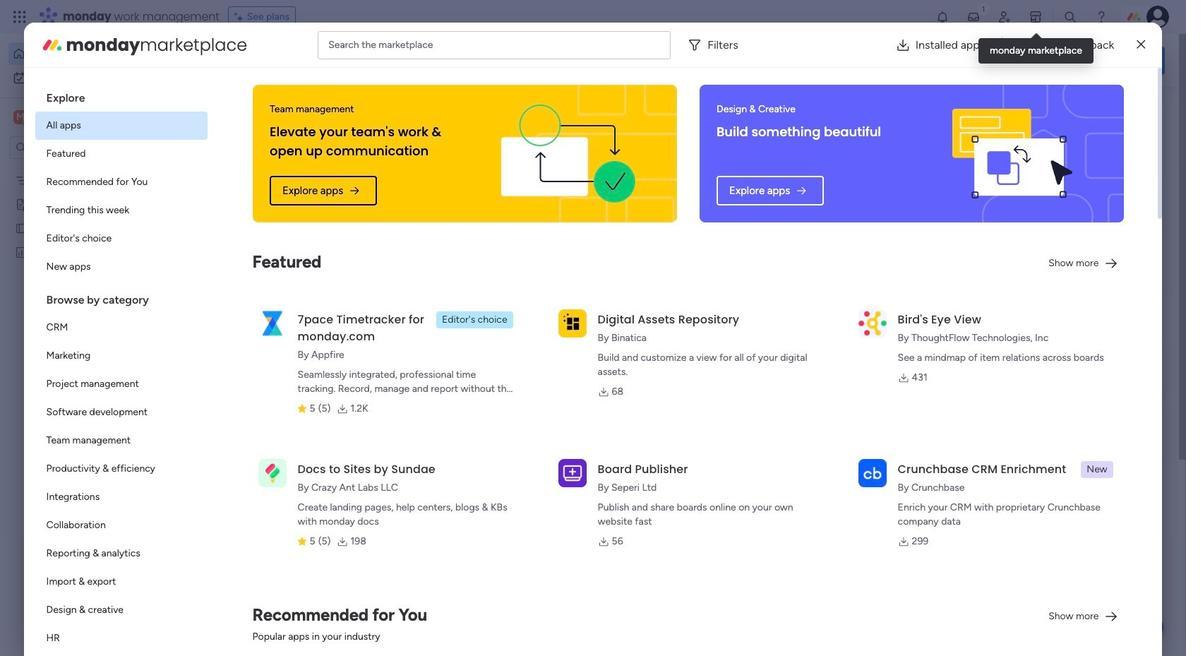 Task type: vqa. For each thing, say whether or not it's contained in the screenshot.
2nd Banner Logo from the right
yes



Task type: locate. For each thing, give the bounding box(es) containing it.
1 heading from the top
[[35, 79, 207, 112]]

1 horizontal spatial monday marketplace image
[[1029, 10, 1043, 24]]

1 vertical spatial public board image
[[236, 258, 251, 273]]

workspace selection element
[[13, 109, 118, 127]]

help center element
[[954, 405, 1165, 462]]

notifications image
[[936, 10, 950, 24]]

public board image
[[15, 221, 28, 235], [236, 258, 251, 273]]

list box
[[35, 79, 207, 656], [0, 165, 180, 455]]

1 horizontal spatial banner logo image
[[924, 85, 1108, 223]]

monday marketplace image
[[1029, 10, 1043, 24], [41, 34, 63, 56]]

1 horizontal spatial public board image
[[236, 258, 251, 273]]

0 vertical spatial heading
[[35, 79, 207, 112]]

0 vertical spatial public board image
[[15, 221, 28, 235]]

private board image
[[15, 197, 28, 210]]

0 horizontal spatial monday marketplace image
[[41, 34, 63, 56]]

quick search results list box
[[218, 132, 920, 492]]

Search in workspace field
[[30, 140, 118, 156]]

search everything image
[[1064, 10, 1078, 24]]

templates image image
[[966, 107, 1153, 204]]

workspace image
[[13, 109, 28, 125]]

2 heading from the top
[[35, 281, 207, 314]]

update feed image
[[967, 10, 981, 24]]

option
[[8, 42, 172, 65], [8, 66, 172, 89], [35, 112, 207, 140], [35, 140, 207, 168], [0, 167, 180, 170], [35, 168, 207, 196], [35, 196, 207, 225], [35, 225, 207, 253], [35, 253, 207, 281], [35, 314, 207, 342], [35, 342, 207, 370], [35, 370, 207, 398], [35, 398, 207, 427], [35, 427, 207, 455], [35, 455, 207, 483], [35, 483, 207, 511], [35, 511, 207, 540], [35, 540, 207, 568], [35, 568, 207, 596], [35, 596, 207, 624], [35, 624, 207, 653]]

1 vertical spatial heading
[[35, 281, 207, 314]]

0 horizontal spatial banner logo image
[[477, 85, 660, 223]]

banner logo image
[[477, 85, 660, 223], [924, 85, 1108, 223]]

0 vertical spatial monday marketplace image
[[1029, 10, 1043, 24]]

1 image
[[978, 1, 990, 17]]

heading
[[35, 79, 207, 112], [35, 281, 207, 314]]

v2 user feedback image
[[965, 52, 976, 68]]

app logo image
[[258, 309, 286, 337], [558, 309, 587, 337], [859, 309, 887, 337], [258, 459, 286, 487], [558, 459, 587, 487], [859, 459, 887, 487]]



Task type: describe. For each thing, give the bounding box(es) containing it.
kendall parks image
[[1147, 6, 1170, 28]]

0 horizontal spatial public board image
[[15, 221, 28, 235]]

public board image inside quick search results 'list box'
[[236, 258, 251, 273]]

invite members image
[[998, 10, 1012, 24]]

public dashboard image
[[15, 245, 28, 259]]

v2 bolt switch image
[[1075, 53, 1083, 68]]

select product image
[[13, 10, 27, 24]]

getting started element
[[954, 337, 1165, 394]]

help image
[[1095, 10, 1109, 24]]

1 vertical spatial monday marketplace image
[[41, 34, 63, 56]]

dapulse x slim image
[[1137, 36, 1146, 53]]

1 element
[[361, 509, 378, 526]]

2 banner logo image from the left
[[924, 85, 1108, 223]]

see plans image
[[234, 9, 247, 25]]

1 banner logo image from the left
[[477, 85, 660, 223]]



